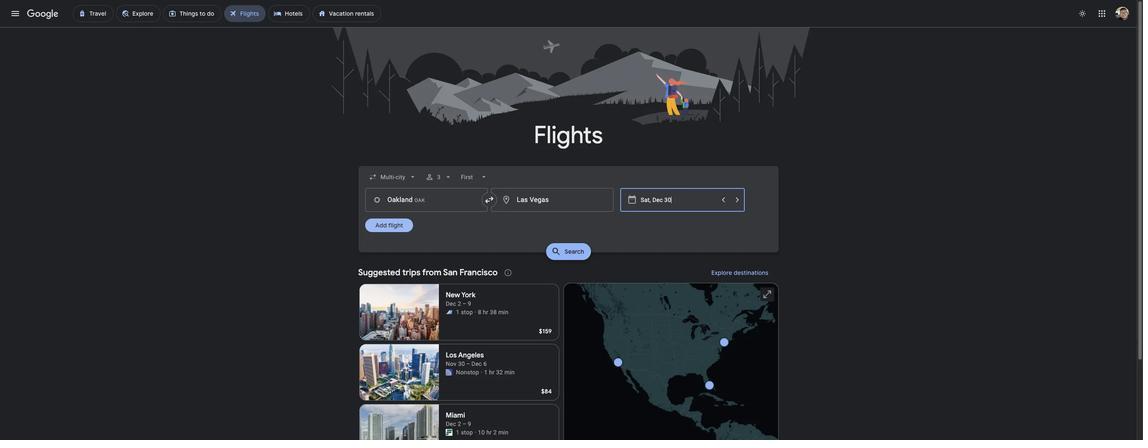 Task type: vqa. For each thing, say whether or not it's contained in the screenshot.
first 2 – 9 from the bottom
yes



Task type: describe. For each thing, give the bounding box(es) containing it.
min for los angeles
[[505, 369, 515, 376]]

change appearance image
[[1072, 3, 1093, 24]]

explore destinations
[[711, 269, 768, 277]]

1 for new
[[456, 309, 459, 316]]

add flight button
[[365, 219, 413, 232]]

Departure text field
[[641, 189, 716, 211]]

suggested trips from san francisco
[[358, 267, 498, 278]]

search
[[565, 248, 584, 255]]

Flight search field
[[351, 166, 785, 263]]

min for new york
[[498, 309, 509, 316]]

nonstop
[[456, 369, 479, 376]]

6
[[483, 361, 487, 367]]

francisco
[[460, 267, 498, 278]]

hr for new york
[[483, 309, 488, 316]]

30 – dec
[[458, 361, 482, 367]]

dec inside "miami dec 2 – 9"
[[446, 421, 456, 428]]

3
[[437, 174, 441, 180]]

dec inside the new york dec 2 – 9
[[446, 300, 456, 307]]

search button
[[546, 243, 591, 260]]

new york dec 2 – 9
[[446, 291, 476, 307]]

2 – 9 inside "miami dec 2 – 9"
[[458, 421, 471, 428]]

miami dec 2 – 9
[[446, 411, 471, 428]]

1 hr 32 min
[[484, 369, 515, 376]]

san
[[443, 267, 458, 278]]

los
[[446, 351, 457, 360]]

1 stop for york
[[456, 309, 473, 316]]

1 for miami
[[456, 429, 459, 436]]

from
[[422, 267, 441, 278]]



Task type: locate. For each thing, give the bounding box(es) containing it.
1 vertical spatial dec
[[446, 421, 456, 428]]

0 vertical spatial hr
[[483, 309, 488, 316]]

flights
[[534, 120, 603, 150]]

1 stop down "miami dec 2 – 9"
[[456, 429, 473, 436]]

1
[[456, 309, 459, 316], [484, 369, 488, 376], [456, 429, 459, 436]]

1 vertical spatial stop
[[461, 429, 473, 436]]

min right 32
[[505, 369, 515, 376]]

2 vertical spatial hr
[[486, 429, 492, 436]]

suggested trips from san francisco region
[[358, 263, 779, 440]]

york
[[461, 291, 476, 300]]

min right 38
[[498, 309, 509, 316]]

suggested
[[358, 267, 400, 278]]

2 dec from the top
[[446, 421, 456, 428]]

 image for miami
[[475, 428, 476, 437]]

0 vertical spatial min
[[498, 309, 509, 316]]

explore destinations button
[[701, 263, 779, 283]]

miami
[[446, 411, 465, 420]]

hr
[[483, 309, 488, 316], [489, 369, 495, 376], [486, 429, 492, 436]]

new
[[446, 291, 460, 300]]

8 hr 38 min
[[478, 309, 509, 316]]

1 stop down the new york dec 2 – 9
[[456, 309, 473, 316]]

dec up frontier icon
[[446, 421, 456, 428]]

None field
[[365, 169, 420, 185], [458, 169, 491, 185], [365, 169, 420, 185], [458, 169, 491, 185]]

nov
[[446, 361, 457, 367]]

dec up frontier and spirit image
[[446, 300, 456, 307]]

32
[[496, 369, 503, 376]]

add flight
[[375, 222, 403, 229]]

0 vertical spatial 1
[[456, 309, 459, 316]]

1 stop for dec
[[456, 429, 473, 436]]

dec
[[446, 300, 456, 307], [446, 421, 456, 428]]

0 vertical spatial stop
[[461, 309, 473, 316]]

frontier and spirit image
[[446, 309, 453, 316]]

84 US dollars text field
[[541, 388, 552, 395]]

main menu image
[[10, 8, 20, 19]]

1 vertical spatial 1
[[484, 369, 488, 376]]

1 vertical spatial  image
[[475, 428, 476, 437]]

angeles
[[458, 351, 484, 360]]

2 vertical spatial 1
[[456, 429, 459, 436]]

stop for york
[[461, 309, 473, 316]]

frontier image
[[446, 429, 453, 436]]

 image for los angeles
[[481, 368, 482, 377]]

2 – 9 down miami
[[458, 421, 471, 428]]

 image right nonstop
[[481, 368, 482, 377]]

 image left '10'
[[475, 428, 476, 437]]

min right 2
[[498, 429, 509, 436]]

swap origin and destination. image
[[484, 195, 494, 205]]

2 vertical spatial min
[[498, 429, 509, 436]]

1 vertical spatial 1 stop
[[456, 429, 473, 436]]

1 vertical spatial min
[[505, 369, 515, 376]]

 image
[[475, 308, 476, 317]]

8
[[478, 309, 481, 316]]

0 vertical spatial 1 stop
[[456, 309, 473, 316]]

1 vertical spatial 2 – 9
[[458, 421, 471, 428]]

2
[[493, 429, 497, 436]]

hr right the 8 in the left of the page
[[483, 309, 488, 316]]

hr for miami
[[486, 429, 492, 436]]

1 right frontier and spirit image
[[456, 309, 459, 316]]

1 2 – 9 from the top
[[458, 300, 471, 307]]

hr for los angeles
[[489, 369, 495, 376]]

2 – 9
[[458, 300, 471, 307], [458, 421, 471, 428]]

1 1 stop from the top
[[456, 309, 473, 316]]

$84
[[541, 388, 552, 395]]

10 hr 2 min
[[478, 429, 509, 436]]

destinations
[[734, 269, 768, 277]]

hr left 2
[[486, 429, 492, 436]]

stop
[[461, 309, 473, 316], [461, 429, 473, 436]]

stop left the 8 in the left of the page
[[461, 309, 473, 316]]

min for miami
[[498, 429, 509, 436]]

0 vertical spatial  image
[[481, 368, 482, 377]]

trips
[[402, 267, 421, 278]]

min
[[498, 309, 509, 316], [505, 369, 515, 376], [498, 429, 509, 436]]

los angeles nov 30 – dec 6
[[446, 351, 487, 367]]

1 right frontier icon
[[456, 429, 459, 436]]

$159
[[539, 328, 552, 335]]

1 stop
[[456, 309, 473, 316], [456, 429, 473, 436]]

1 down 6
[[484, 369, 488, 376]]

2 – 9 down york
[[458, 300, 471, 307]]

1 horizontal spatial  image
[[481, 368, 482, 377]]

hr left 32
[[489, 369, 495, 376]]

2 2 – 9 from the top
[[458, 421, 471, 428]]

0 vertical spatial dec
[[446, 300, 456, 307]]

2 stop from the top
[[461, 429, 473, 436]]

flight
[[388, 222, 403, 229]]

2 – 9 inside the new york dec 2 – 9
[[458, 300, 471, 307]]

explore
[[711, 269, 732, 277]]

2 1 stop from the top
[[456, 429, 473, 436]]

0 horizontal spatial  image
[[475, 428, 476, 437]]

3 button
[[422, 167, 456, 187]]

1 dec from the top
[[446, 300, 456, 307]]

stop for dec
[[461, 429, 473, 436]]

1 stop from the top
[[461, 309, 473, 316]]

None text field
[[365, 188, 488, 212], [491, 188, 614, 212], [365, 188, 488, 212], [491, 188, 614, 212]]

0 vertical spatial 2 – 9
[[458, 300, 471, 307]]

38
[[490, 309, 497, 316]]

159 US dollars text field
[[539, 328, 552, 335]]

united image
[[446, 369, 453, 376]]

 image
[[481, 368, 482, 377], [475, 428, 476, 437]]

add
[[375, 222, 387, 229]]

stop left '10'
[[461, 429, 473, 436]]

10
[[478, 429, 485, 436]]

1 vertical spatial hr
[[489, 369, 495, 376]]



